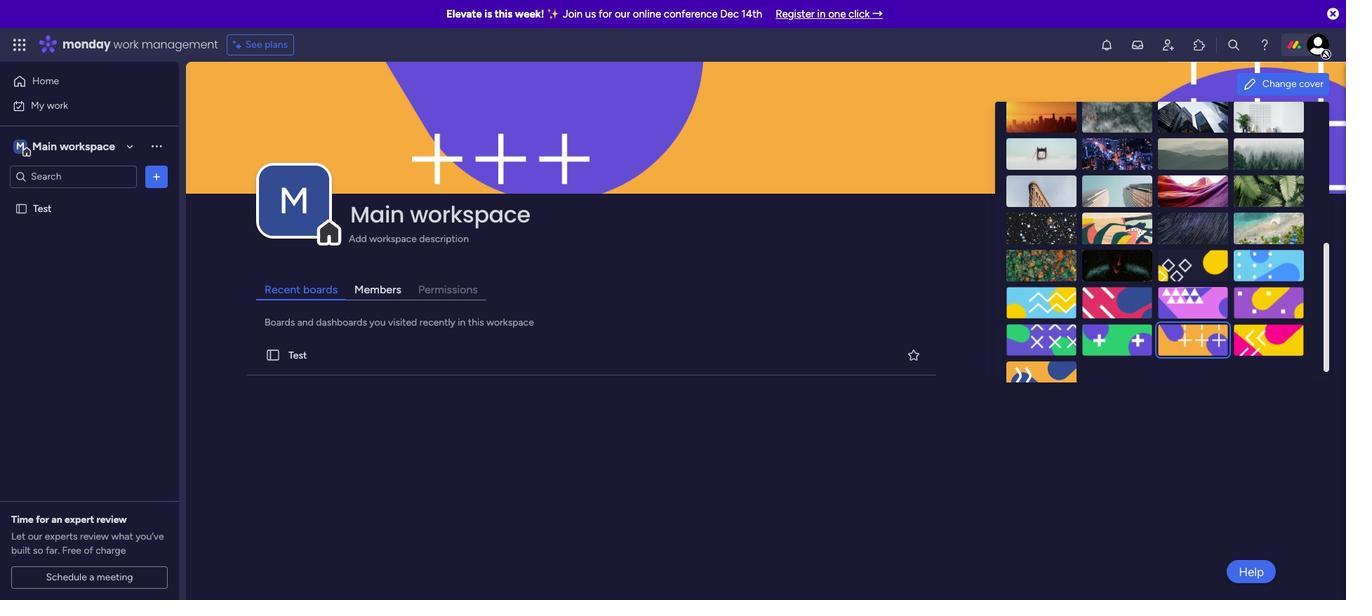 Task type: locate. For each thing, give the bounding box(es) containing it.
0 horizontal spatial our
[[28, 531, 42, 543]]

this right is
[[495, 8, 513, 20]]

inbox image
[[1131, 38, 1145, 52]]

charge
[[96, 545, 126, 557]]

0 horizontal spatial public board image
[[15, 202, 28, 215]]

conference
[[664, 8, 718, 20]]

for right us
[[599, 8, 612, 20]]

work inside "button"
[[47, 99, 68, 111]]

workspace image
[[13, 139, 27, 154]]

register
[[776, 8, 815, 20]]

0 vertical spatial m
[[16, 140, 25, 152]]

0 vertical spatial this
[[495, 8, 513, 20]]

is
[[485, 8, 492, 20]]

in right recently
[[458, 317, 466, 329]]

0 vertical spatial main workspace
[[32, 139, 115, 153]]

1 vertical spatial in
[[458, 317, 466, 329]]

1 horizontal spatial main
[[350, 199, 405, 230]]

in
[[818, 8, 826, 20], [458, 317, 466, 329]]

help image
[[1258, 38, 1272, 52]]

1 vertical spatial main
[[350, 199, 405, 230]]

1 vertical spatial main workspace
[[350, 199, 531, 230]]

register in one click →
[[776, 8, 883, 20]]

dashboards
[[316, 317, 367, 329]]

help
[[1239, 565, 1264, 579]]

dec
[[721, 8, 739, 20]]

1 horizontal spatial work
[[113, 37, 139, 53]]

0 horizontal spatial main workspace
[[32, 139, 115, 153]]

main up add
[[350, 199, 405, 230]]

0 vertical spatial main
[[32, 139, 57, 153]]

work right the 'my'
[[47, 99, 68, 111]]

an
[[51, 514, 62, 526]]

add to favorites image
[[907, 348, 921, 362]]

0 horizontal spatial for
[[36, 514, 49, 526]]

elevate is this week! ✨ join us for our online conference dec 14th
[[446, 8, 763, 20]]

public board image inside test list box
[[15, 202, 28, 215]]

0 vertical spatial work
[[113, 37, 139, 53]]

management
[[142, 37, 218, 53]]

for
[[599, 8, 612, 20], [36, 514, 49, 526]]

1 horizontal spatial for
[[599, 8, 612, 20]]

see plans button
[[227, 34, 294, 55]]

see
[[246, 39, 262, 51]]

cover
[[1300, 78, 1324, 90]]

0 horizontal spatial m
[[16, 140, 25, 152]]

change
[[1263, 78, 1297, 90]]

1 vertical spatial work
[[47, 99, 68, 111]]

review up of
[[80, 531, 109, 543]]

join
[[563, 8, 583, 20]]

work
[[113, 37, 139, 53], [47, 99, 68, 111]]

test
[[33, 203, 51, 214], [289, 349, 307, 361]]

main workspace up description
[[350, 199, 531, 230]]

1 vertical spatial public board image
[[265, 348, 281, 363]]

0 vertical spatial our
[[615, 8, 630, 20]]

this
[[495, 8, 513, 20], [468, 317, 484, 329]]

✨
[[547, 8, 560, 20]]

main workspace
[[32, 139, 115, 153], [350, 199, 531, 230]]

0 horizontal spatial work
[[47, 99, 68, 111]]

m inside workspace icon
[[16, 140, 25, 152]]

public board image down boards
[[265, 348, 281, 363]]

test down search in workspace field
[[33, 203, 51, 214]]

m button
[[259, 166, 329, 236]]

members
[[355, 283, 402, 296]]

our left online on the left of page
[[615, 8, 630, 20]]

add
[[349, 233, 367, 245]]

let
[[11, 531, 25, 543]]

free
[[62, 545, 81, 557]]

boards
[[265, 317, 295, 329]]

boards
[[303, 283, 338, 296]]

1 horizontal spatial test
[[289, 349, 307, 361]]

review up what
[[96, 514, 127, 526]]

schedule a meeting button
[[11, 567, 168, 589]]

1 vertical spatial m
[[279, 179, 310, 223]]

public board image
[[15, 202, 28, 215], [265, 348, 281, 363]]

in left one
[[818, 8, 826, 20]]

our
[[615, 8, 630, 20], [28, 531, 42, 543]]

recent boards
[[265, 283, 338, 296]]

of
[[84, 545, 93, 557]]

time
[[11, 514, 34, 526]]

and
[[297, 317, 314, 329]]

workspace
[[60, 139, 115, 153], [410, 199, 531, 230], [369, 233, 417, 245], [487, 317, 534, 329]]

main inside workspace selection element
[[32, 139, 57, 153]]

change cover
[[1263, 78, 1324, 90]]

main workspace up search in workspace field
[[32, 139, 115, 153]]

workspace selection element
[[13, 138, 117, 156]]

0 horizontal spatial this
[[468, 317, 484, 329]]

click
[[849, 8, 870, 20]]

test down 'and'
[[289, 349, 307, 361]]

0 horizontal spatial test
[[33, 203, 51, 214]]

for inside time for an expert review let our experts review what you've built so far. free of charge
[[36, 514, 49, 526]]

for left "an"
[[36, 514, 49, 526]]

m
[[16, 140, 25, 152], [279, 179, 310, 223]]

public board image down workspace icon
[[15, 202, 28, 215]]

select product image
[[13, 38, 27, 52]]

change cover button
[[1238, 73, 1330, 95]]

0 vertical spatial public board image
[[15, 202, 28, 215]]

1 vertical spatial our
[[28, 531, 42, 543]]

boards and dashboards you visited recently in this workspace
[[265, 317, 534, 329]]

this right recently
[[468, 317, 484, 329]]

0 vertical spatial review
[[96, 514, 127, 526]]

1 horizontal spatial public board image
[[265, 348, 281, 363]]

0 vertical spatial in
[[818, 8, 826, 20]]

home
[[32, 75, 59, 87]]

1 vertical spatial review
[[80, 531, 109, 543]]

1 vertical spatial for
[[36, 514, 49, 526]]

1 horizontal spatial our
[[615, 8, 630, 20]]

a
[[89, 572, 94, 583]]

1 horizontal spatial this
[[495, 8, 513, 20]]

our up so
[[28, 531, 42, 543]]

m inside workspace image
[[279, 179, 310, 223]]

work right monday
[[113, 37, 139, 53]]

0 horizontal spatial main
[[32, 139, 57, 153]]

review
[[96, 514, 127, 526], [80, 531, 109, 543]]

monday work management
[[62, 37, 218, 53]]

monday
[[62, 37, 111, 53]]

main
[[32, 139, 57, 153], [350, 199, 405, 230]]

recent
[[265, 283, 301, 296]]

0 vertical spatial test
[[33, 203, 51, 214]]

main right workspace icon
[[32, 139, 57, 153]]

1 horizontal spatial m
[[279, 179, 310, 223]]

search everything image
[[1227, 38, 1241, 52]]

option
[[0, 196, 179, 199]]



Task type: vqa. For each thing, say whether or not it's contained in the screenshot.
what
yes



Task type: describe. For each thing, give the bounding box(es) containing it.
my work
[[31, 99, 68, 111]]

my work button
[[8, 94, 151, 117]]

notifications image
[[1100, 38, 1114, 52]]

week!
[[515, 8, 544, 20]]

far.
[[46, 545, 60, 557]]

workspace image
[[259, 166, 329, 236]]

permissions
[[418, 283, 478, 296]]

work for my
[[47, 99, 68, 111]]

meeting
[[97, 572, 133, 583]]

options image
[[150, 170, 164, 184]]

you've
[[136, 531, 164, 543]]

0 horizontal spatial in
[[458, 317, 466, 329]]

visited
[[388, 317, 417, 329]]

1 vertical spatial test
[[289, 349, 307, 361]]

test inside list box
[[33, 203, 51, 214]]

m for workspace icon
[[16, 140, 25, 152]]

public board image inside 'test' link
[[265, 348, 281, 363]]

add workspace description
[[349, 233, 469, 245]]

our inside time for an expert review let our experts review what you've built so far. free of charge
[[28, 531, 42, 543]]

main workspace inside workspace selection element
[[32, 139, 115, 153]]

us
[[585, 8, 596, 20]]

Search in workspace field
[[29, 169, 117, 185]]

schedule a meeting
[[46, 572, 133, 583]]

1 vertical spatial this
[[468, 317, 484, 329]]

elevate
[[446, 8, 482, 20]]

help button
[[1227, 560, 1276, 583]]

home button
[[8, 70, 151, 93]]

workspace options image
[[150, 139, 164, 153]]

apps image
[[1193, 38, 1207, 52]]

so
[[33, 545, 43, 557]]

1 horizontal spatial main workspace
[[350, 199, 531, 230]]

what
[[111, 531, 133, 543]]

register in one click → link
[[776, 8, 883, 20]]

brad klo image
[[1307, 34, 1330, 56]]

1 horizontal spatial in
[[818, 8, 826, 20]]

schedule
[[46, 572, 87, 583]]

0 vertical spatial for
[[599, 8, 612, 20]]

expert
[[65, 514, 94, 526]]

you
[[370, 317, 386, 329]]

invite members image
[[1162, 38, 1176, 52]]

recently
[[420, 317, 456, 329]]

plans
[[265, 39, 288, 51]]

online
[[633, 8, 661, 20]]

experts
[[45, 531, 78, 543]]

→
[[873, 8, 883, 20]]

description
[[419, 233, 469, 245]]

see plans
[[246, 39, 288, 51]]

test list box
[[0, 194, 179, 410]]

my
[[31, 99, 44, 111]]

test link
[[244, 336, 939, 376]]

m for workspace image
[[279, 179, 310, 223]]

built
[[11, 545, 31, 557]]

time for an expert review let our experts review what you've built so far. free of charge
[[11, 514, 164, 557]]

one
[[829, 8, 846, 20]]

14th
[[742, 8, 763, 20]]

work for monday
[[113, 37, 139, 53]]

Main workspace field
[[347, 199, 1290, 230]]



